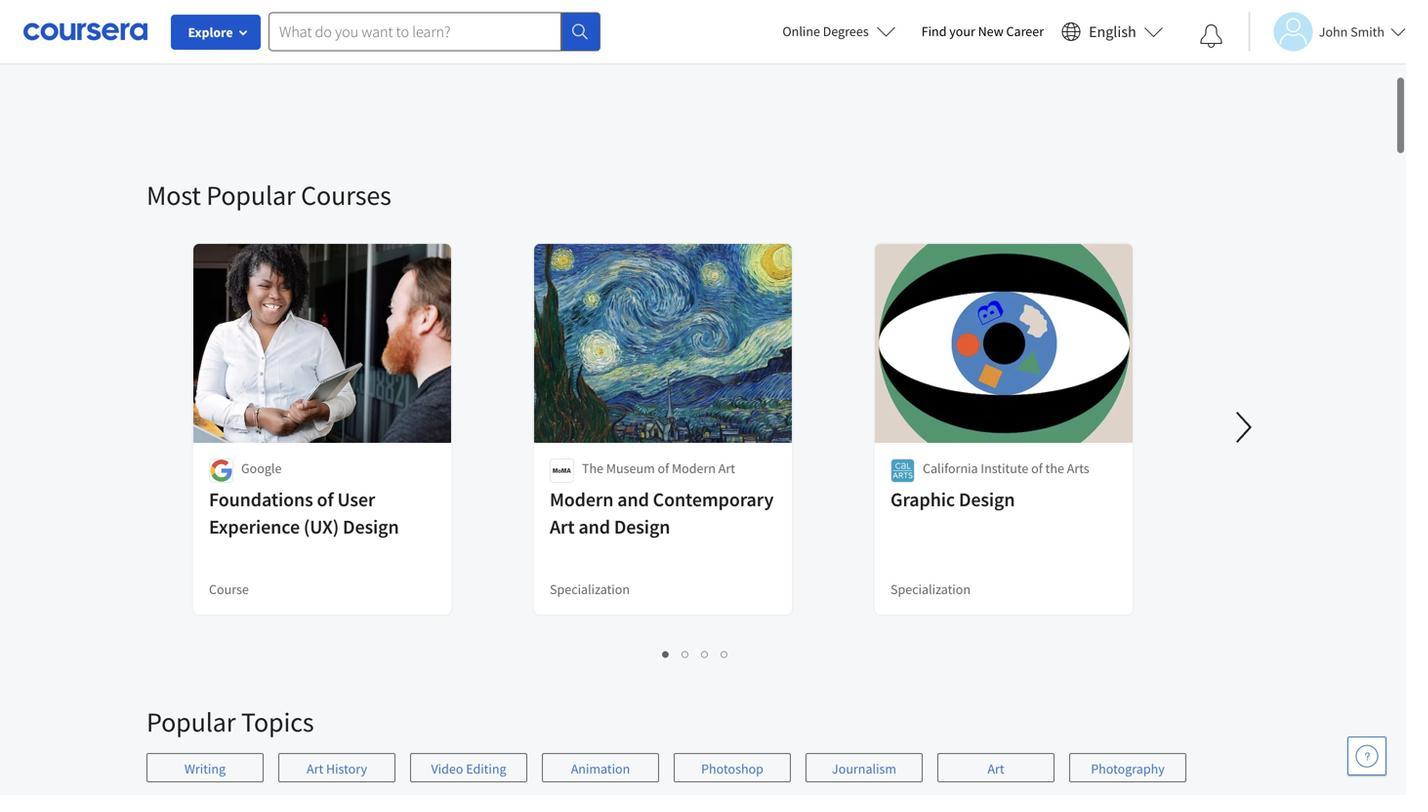 Task type: describe. For each thing, give the bounding box(es) containing it.
2 degree from the left
[[550, 19, 590, 36]]

(ux)
[[304, 515, 339, 539]]

art history
[[307, 761, 367, 778]]

video
[[431, 761, 463, 778]]

3 button
[[696, 642, 715, 665]]

design for modern and contemporary art and design
[[614, 515, 670, 539]]

california
[[923, 460, 978, 477]]

1 button
[[657, 642, 676, 665]]

editing
[[466, 761, 506, 778]]

0 horizontal spatial and
[[578, 515, 610, 539]]

institute
[[981, 460, 1029, 477]]

course
[[209, 581, 249, 599]]

design for foundations of user experience (ux) design
[[343, 515, 399, 539]]

english
[[1089, 22, 1136, 41]]

1 degree link from the left
[[191, 0, 453, 55]]

journalism link
[[806, 754, 923, 783]]

1 degree from the left
[[209, 19, 249, 36]]

help center image
[[1355, 745, 1379, 768]]

museum
[[606, 460, 655, 477]]

most
[[146, 178, 201, 212]]

foundations
[[209, 488, 313, 512]]

foundations of user experience (ux) design
[[209, 488, 399, 539]]

explore button
[[171, 15, 261, 50]]

specialization for modern and contemporary art and design
[[550, 581, 630, 599]]

1
[[663, 644, 670, 663]]

2
[[682, 644, 690, 663]]

google
[[241, 460, 282, 477]]

google image
[[209, 459, 233, 483]]

the museum of modern art image
[[550, 459, 574, 483]]

modern inside modern and contemporary art and design
[[550, 488, 614, 512]]

degrees
[[823, 22, 869, 40]]

of inside "foundations of user experience (ux) design"
[[317, 488, 334, 512]]

the
[[1045, 460, 1064, 477]]

4 button
[[715, 642, 735, 665]]

california institute of the arts
[[923, 460, 1089, 477]]

photography link
[[1069, 754, 1186, 783]]

find your new career link
[[912, 20, 1054, 44]]

john smith
[[1319, 23, 1385, 41]]

the museum of modern art
[[582, 460, 735, 477]]

contemporary
[[653, 488, 774, 512]]

online
[[782, 22, 820, 40]]

4
[[721, 644, 729, 663]]

2 degree link from the left
[[532, 0, 794, 55]]

experience
[[209, 515, 300, 539]]

explore
[[188, 23, 233, 41]]

topics
[[241, 705, 314, 740]]

online degrees
[[782, 22, 869, 40]]

most popular courses carousel element
[[146, 119, 1406, 682]]

video editing link
[[410, 754, 527, 783]]

0 vertical spatial modern
[[672, 460, 716, 477]]

modern and contemporary art and design
[[550, 488, 774, 539]]

2 button
[[676, 642, 696, 665]]

graphic
[[891, 488, 955, 512]]



Task type: vqa. For each thing, say whether or not it's contained in the screenshot.
design in the Modern and Contemporary Art and Design
yes



Task type: locate. For each thing, give the bounding box(es) containing it.
graphic design
[[891, 488, 1015, 512]]

degree
[[209, 19, 249, 36], [550, 19, 590, 36]]

john
[[1319, 23, 1348, 41]]

design down the museum
[[614, 515, 670, 539]]

most popular courses
[[146, 178, 391, 212]]

new
[[978, 22, 1004, 40]]

of
[[658, 460, 669, 477], [1031, 460, 1043, 477], [317, 488, 334, 512]]

1 specialization from the left
[[550, 581, 630, 599]]

animation link
[[542, 754, 659, 783]]

popular
[[206, 178, 296, 212], [146, 705, 236, 740]]

find your new career
[[921, 22, 1044, 40]]

design down institute
[[959, 488, 1015, 512]]

0 horizontal spatial modern
[[550, 488, 614, 512]]

design inside modern and contemporary art and design
[[614, 515, 670, 539]]

and down the museum
[[617, 488, 649, 512]]

english button
[[1054, 0, 1171, 63]]

journalism
[[832, 761, 896, 778]]

list containing writing
[[146, 754, 1260, 796]]

1 vertical spatial and
[[578, 515, 610, 539]]

of right the museum
[[658, 460, 669, 477]]

of left the the
[[1031, 460, 1043, 477]]

of for and
[[658, 460, 669, 477]]

arts
[[1067, 460, 1089, 477]]

of for design
[[1031, 460, 1043, 477]]

modern up contemporary
[[672, 460, 716, 477]]

your
[[949, 22, 975, 40]]

1 vertical spatial list
[[146, 754, 1260, 796]]

coursera image
[[23, 16, 147, 47]]

degree link
[[191, 0, 453, 55], [532, 0, 794, 55]]

1 horizontal spatial specialization
[[891, 581, 971, 599]]

writing link
[[146, 754, 264, 783]]

design inside "foundations of user experience (ux) design"
[[343, 515, 399, 539]]

animation
[[571, 761, 630, 778]]

0 vertical spatial popular
[[206, 178, 296, 212]]

photoshop link
[[674, 754, 791, 783]]

art link
[[937, 754, 1055, 783]]

photoshop
[[701, 761, 764, 778]]

1 vertical spatial modern
[[550, 488, 614, 512]]

california institute of the arts image
[[891, 459, 915, 483]]

0 horizontal spatial specialization
[[550, 581, 630, 599]]

modern
[[672, 460, 716, 477], [550, 488, 614, 512]]

user
[[337, 488, 375, 512]]

3
[[702, 644, 709, 663]]

1 horizontal spatial of
[[658, 460, 669, 477]]

and down the
[[578, 515, 610, 539]]

popular topics
[[146, 705, 314, 740]]

list inside most popular courses carousel element
[[195, 642, 1196, 665]]

writing
[[184, 761, 226, 778]]

2 horizontal spatial of
[[1031, 460, 1043, 477]]

2 specialization from the left
[[891, 581, 971, 599]]

find
[[921, 22, 947, 40]]

courses
[[301, 178, 391, 212]]

next slide image
[[1221, 404, 1267, 451]]

list
[[195, 642, 1196, 665], [146, 754, 1260, 796]]

1 horizontal spatial modern
[[672, 460, 716, 477]]

art
[[718, 460, 735, 477], [550, 515, 575, 539], [307, 761, 323, 778], [988, 761, 1004, 778]]

modern down the
[[550, 488, 614, 512]]

0 horizontal spatial design
[[343, 515, 399, 539]]

the
[[582, 460, 604, 477]]

career
[[1006, 22, 1044, 40]]

popular right most
[[206, 178, 296, 212]]

of up (ux)
[[317, 488, 334, 512]]

smith
[[1351, 23, 1385, 41]]

list containing 1
[[195, 642, 1196, 665]]

1 horizontal spatial degree link
[[532, 0, 794, 55]]

specialization for graphic design
[[891, 581, 971, 599]]

and
[[617, 488, 649, 512], [578, 515, 610, 539]]

0 horizontal spatial of
[[317, 488, 334, 512]]

1 horizontal spatial and
[[617, 488, 649, 512]]

john smith button
[[1249, 12, 1406, 51]]

What do you want to learn? text field
[[269, 12, 561, 51]]

design
[[959, 488, 1015, 512], [343, 515, 399, 539], [614, 515, 670, 539]]

0 vertical spatial and
[[617, 488, 649, 512]]

show notifications image
[[1200, 24, 1223, 48]]

0 vertical spatial list
[[195, 642, 1196, 665]]

design down user
[[343, 515, 399, 539]]

1 horizontal spatial degree
[[550, 19, 590, 36]]

2 horizontal spatial design
[[959, 488, 1015, 512]]

popular up writing link
[[146, 705, 236, 740]]

None search field
[[269, 12, 601, 51]]

art history link
[[278, 754, 395, 783]]

0 horizontal spatial degree
[[209, 19, 249, 36]]

history
[[326, 761, 367, 778]]

0 horizontal spatial degree link
[[191, 0, 453, 55]]

1 vertical spatial popular
[[146, 705, 236, 740]]

specialization
[[550, 581, 630, 599], [891, 581, 971, 599]]

online degrees button
[[767, 10, 912, 53]]

1 horizontal spatial design
[[614, 515, 670, 539]]

video editing
[[431, 761, 506, 778]]

photography
[[1091, 761, 1165, 778]]

art inside modern and contemporary art and design
[[550, 515, 575, 539]]



